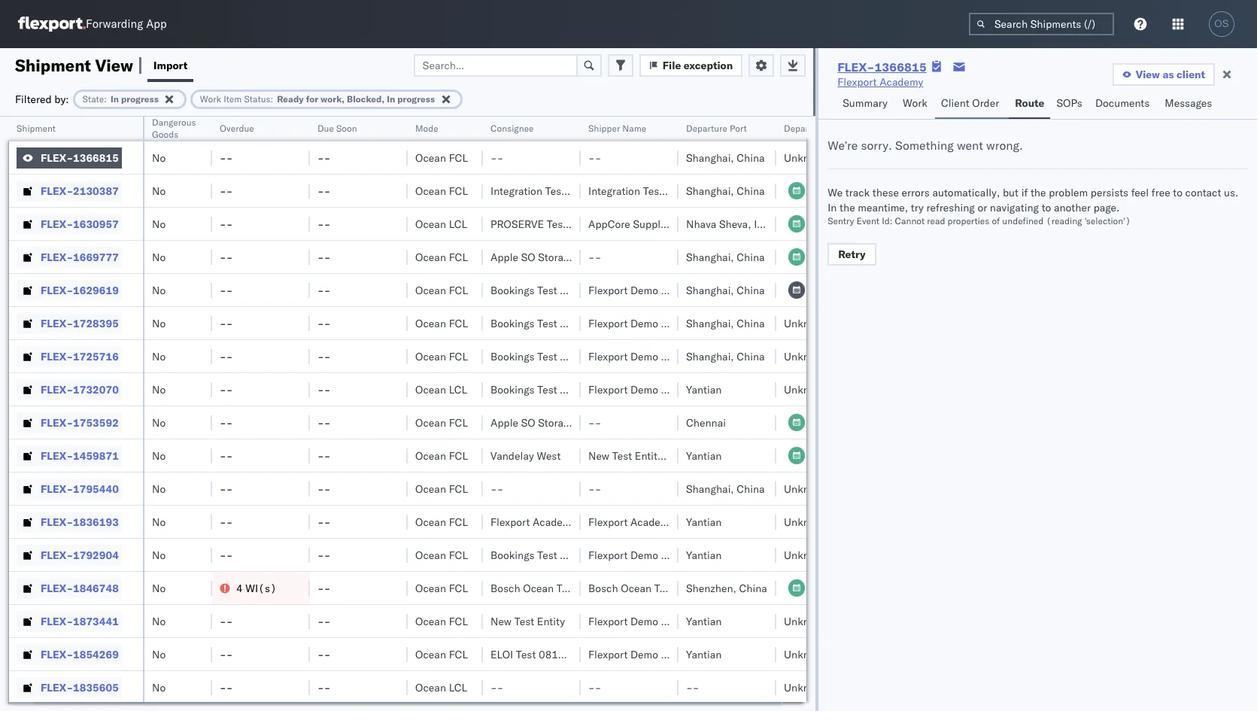 Task type: describe. For each thing, give the bounding box(es) containing it.
route button
[[1009, 90, 1051, 119]]

bookings for flex-1728395
[[491, 316, 535, 330]]

no for flex-1629619
[[152, 283, 166, 297]]

flex-1732070 button
[[17, 379, 122, 400]]

vandelay west
[[491, 449, 561, 462]]

flexport for 1732070
[[588, 383, 628, 396]]

demo for 1725716
[[631, 350, 658, 363]]

meantime,
[[858, 201, 908, 214]]

fcl for flex-1459871
[[449, 449, 468, 462]]

undefined
[[1003, 215, 1044, 226]]

flexport demo shipper co. for 1873441
[[588, 614, 716, 628]]

departure date
[[784, 123, 847, 134]]

departure for departure port
[[686, 123, 728, 134]]

shipper for flex-1725716
[[661, 350, 698, 363]]

proserve
[[491, 217, 544, 231]]

flexport. image
[[18, 17, 86, 32]]

flex-1728395
[[41, 316, 119, 330]]

yantian for flex-1732070
[[686, 383, 722, 396]]

storage for shanghai, china
[[538, 250, 575, 264]]

1792904
[[73, 548, 119, 562]]

no for flex-1366815
[[152, 151, 166, 164]]

documents
[[1096, 96, 1150, 110]]

unknown for 1854269
[[784, 648, 829, 661]]

apple for chennai
[[491, 416, 518, 429]]

departure port
[[686, 123, 747, 134]]

in inside we track these errors automatically, but if the problem persists feel free to contact us. in the meantime, try refreshing or navigating to another page. sentry event id: cannot read properties of undefined (reading 'selection')
[[828, 201, 837, 214]]

resize handle column header for dangerous goods
[[194, 117, 212, 711]]

081801
[[539, 648, 578, 661]]

fcl for flex-1669777
[[449, 250, 468, 264]]

shanghai, china for flex-1669777
[[686, 250, 765, 264]]

shenzhen, china
[[686, 581, 767, 595]]

port
[[730, 123, 747, 134]]

overdue
[[220, 123, 254, 134]]

ocean fcl for flex-1854269
[[415, 648, 468, 661]]

order
[[972, 96, 1000, 110]]

co. for 1792904
[[701, 548, 716, 562]]

event
[[857, 215, 880, 226]]

ocean fcl for flex-1873441
[[415, 614, 468, 628]]

flex-1725716 button
[[17, 346, 122, 367]]

flex-1836193 button
[[17, 511, 122, 532]]

unknown for 1792904
[[784, 548, 829, 562]]

shanghai, china for flex-1629619
[[686, 283, 765, 297]]

demo for 1629619
[[631, 283, 658, 297]]

departure for departure date
[[784, 123, 825, 134]]

shanghai, for flex-1669777
[[686, 250, 734, 264]]

shipper for flex-1792904
[[661, 548, 698, 562]]

state : in progress
[[82, 93, 159, 104]]

no for flex-1873441
[[152, 614, 166, 628]]

problem
[[1049, 186, 1088, 199]]

shipper for flex-1728395
[[661, 316, 698, 330]]

retry
[[838, 248, 866, 261]]

1629619
[[73, 283, 119, 297]]

forwarding app
[[86, 17, 167, 31]]

(do for chennai
[[577, 416, 599, 429]]

client
[[1177, 68, 1205, 81]]

flex-1630957
[[41, 217, 119, 231]]

flex-1725716
[[41, 350, 119, 363]]

(us)
[[579, 515, 606, 529]]

ltd.
[[705, 515, 724, 529]]

flexport demo shipper co. for 1854269
[[588, 648, 716, 661]]

consignee for flex-1792904
[[560, 548, 611, 562]]

blocked,
[[347, 93, 385, 104]]

shipper inside shipper name button
[[588, 123, 620, 134]]

lcl for proserve
[[449, 217, 467, 231]]

page.
[[1094, 201, 1120, 214]]

persists
[[1091, 186, 1129, 199]]

(sz)
[[677, 515, 703, 529]]

flexport inside 'link'
[[838, 75, 877, 89]]

shipment view
[[15, 55, 133, 76]]

navigating
[[990, 201, 1039, 214]]

flex-1459871 button
[[17, 445, 122, 466]]

(reading
[[1046, 215, 1082, 226]]

china for flex-1728395
[[737, 316, 765, 330]]

flex-2130387 button
[[17, 180, 122, 201]]

of
[[992, 215, 1000, 226]]

1725716
[[73, 350, 119, 363]]

so for shanghai, china
[[521, 250, 535, 264]]

0 horizontal spatial view
[[95, 55, 133, 76]]

test for flex-1854269
[[516, 648, 536, 661]]

try
[[911, 201, 924, 214]]

1366815 inside 'button'
[[73, 151, 119, 164]]

flex-1873441 button
[[17, 611, 122, 632]]

1 bosch from the left
[[491, 581, 520, 595]]

ocean for 1669777
[[415, 250, 446, 264]]

fcl for flex-1629619
[[449, 283, 468, 297]]

academy for flexport academy (us) inc.
[[533, 515, 577, 529]]

fcl for flex-1836193
[[449, 515, 468, 529]]

flex-1669777
[[41, 250, 119, 264]]

flex-1854269
[[41, 648, 119, 661]]

flex- for flex-1629619 "button" at the top left of the page
[[41, 283, 73, 297]]

flex- for 'flex-1854269' button
[[41, 648, 73, 661]]

unknown for 1873441
[[784, 614, 829, 628]]

unknown for 1835605
[[784, 681, 829, 694]]

ocean for 1366815
[[415, 151, 446, 164]]

1 horizontal spatial in
[[387, 93, 395, 104]]

flex-1795440 button
[[17, 478, 122, 499]]

view as client
[[1136, 68, 1205, 81]]

0 horizontal spatial in
[[111, 93, 119, 104]]

unknown for 1366815
[[784, 151, 829, 164]]

documents button
[[1090, 90, 1159, 119]]

ocean fcl for flex-1459871
[[415, 449, 468, 462]]

ocean fcl for flex-1725716
[[415, 350, 468, 363]]

by:
[[54, 92, 69, 106]]

0 horizontal spatial the
[[840, 201, 855, 214]]

inc.
[[609, 515, 627, 529]]

ocean for 1792904
[[415, 548, 446, 562]]

china for flex-1795440
[[737, 482, 765, 496]]

shipper name button
[[581, 120, 664, 135]]

os button
[[1205, 7, 1239, 41]]

ocean fcl for flex-1795440
[[415, 482, 468, 496]]

flex-1835605 button
[[17, 677, 122, 698]]

use) for shanghai, china
[[626, 250, 653, 264]]

1630957
[[73, 217, 119, 231]]

fcl for flex-1366815
[[449, 151, 468, 164]]

flexport demo shipper co. for 1792904
[[588, 548, 716, 562]]

flex- for flex-1732070 button
[[41, 383, 73, 396]]

2 bosch ocean test from the left
[[588, 581, 674, 595]]

unknown for 1732070
[[784, 383, 829, 396]]

file exception
[[663, 58, 733, 72]]

these
[[873, 186, 899, 199]]

test for flex-1728395
[[537, 316, 557, 330]]

ocean lcl for --
[[415, 681, 467, 694]]

use) for chennai
[[626, 416, 653, 429]]

flex- for flex-1630957 button
[[41, 217, 73, 231]]

status
[[244, 93, 271, 104]]

2 progress from the left
[[397, 93, 435, 104]]

no for flex-1836193
[[152, 515, 166, 529]]

1873441
[[73, 614, 119, 628]]

china for flex-1629619
[[737, 283, 765, 297]]

messages button
[[1159, 90, 1220, 119]]

state
[[82, 93, 104, 104]]

unknown for 1725716
[[784, 350, 829, 363]]

0 vertical spatial flex-1366815
[[838, 59, 927, 74]]

no for flex-1846748
[[152, 581, 166, 595]]

view inside button
[[1136, 68, 1160, 81]]

lcl for -
[[449, 681, 467, 694]]

flex-1366815 button
[[17, 147, 122, 168]]

1846748
[[73, 581, 119, 595]]

flex-1835605
[[41, 681, 119, 694]]

as
[[1163, 68, 1174, 81]]

appcore
[[588, 217, 630, 231]]

shanghai, china for flex-2130387
[[686, 184, 765, 198]]

sheva,
[[719, 217, 751, 231]]

departure port button
[[679, 120, 762, 135]]

unknown for 1795440
[[784, 482, 829, 496]]

or
[[978, 201, 987, 214]]

flex- for flex-2130387 button on the left top
[[41, 184, 73, 198]]

flex-1629619
[[41, 283, 119, 297]]

ocean for 1459871
[[415, 449, 446, 462]]

flex- for flex-1846748 button
[[41, 581, 73, 595]]

we're
[[828, 138, 858, 153]]

we
[[828, 186, 843, 199]]

name
[[623, 123, 646, 134]]

apple so storage (do not use) for shanghai, china
[[491, 250, 653, 264]]

flex-1732070
[[41, 383, 119, 396]]

flex-1846748 button
[[17, 578, 122, 599]]

shanghai, china for flex-1366815
[[686, 151, 765, 164]]

id:
[[882, 215, 893, 226]]

new test entity
[[491, 614, 565, 628]]

mode
[[415, 123, 438, 134]]

resize handle column header for shipper name
[[661, 117, 679, 711]]

route
[[1015, 96, 1045, 110]]

ocean for 1836193
[[415, 515, 446, 529]]

co. for 1854269
[[701, 648, 716, 661]]

no for flex-1725716
[[152, 350, 166, 363]]

we're sorry. something went wrong.
[[828, 138, 1023, 153]]

date
[[828, 123, 847, 134]]

Search... text field
[[414, 54, 578, 76]]

flex- for "flex-1366815" 'button'
[[41, 151, 73, 164]]

chennai
[[686, 416, 726, 429]]

resize handle column header for shipment
[[125, 117, 143, 711]]

flexport demo shipper co. for 1725716
[[588, 350, 716, 363]]

1728395
[[73, 316, 119, 330]]



Task type: locate. For each thing, give the bounding box(es) containing it.
test for flex-1792904
[[537, 548, 557, 562]]

test for flex-1725716
[[537, 350, 557, 363]]

the right if
[[1031, 186, 1046, 199]]

1 horizontal spatial academy
[[631, 515, 674, 529]]

1 vertical spatial use)
[[626, 416, 653, 429]]

11 fcl from the top
[[449, 548, 468, 562]]

us.
[[1224, 186, 1239, 199]]

10 ocean fcl from the top
[[415, 515, 468, 529]]

flex-1753592
[[41, 416, 119, 429]]

resize handle column header for departure port
[[759, 117, 777, 711]]

view left as
[[1136, 68, 1160, 81]]

shanghai, for flex-1725716
[[686, 350, 734, 363]]

1 ocean lcl from the top
[[415, 217, 467, 231]]

dangerous goods button
[[144, 114, 207, 141]]

2 so from the top
[[521, 416, 535, 429]]

bosch
[[491, 581, 520, 595], [588, 581, 618, 595]]

: left ready
[[271, 93, 273, 104]]

1 vertical spatial entity
[[537, 614, 565, 628]]

flex-1854269 button
[[17, 644, 122, 665]]

4 unknown from the top
[[784, 383, 829, 396]]

flex-1630957 button
[[17, 213, 122, 234]]

2 not from the top
[[602, 416, 623, 429]]

flex- for flex-1795440 button
[[41, 482, 73, 496]]

bosch ocean test up new test entity
[[491, 581, 577, 595]]

0 vertical spatial storage
[[538, 250, 575, 264]]

in right the state
[[111, 93, 119, 104]]

1459871
[[73, 449, 119, 462]]

1 vertical spatial lcl
[[449, 383, 467, 396]]

6 resize handle column header from the left
[[563, 117, 581, 711]]

0 horizontal spatial :
[[104, 93, 107, 104]]

shipment up by:
[[15, 55, 91, 76]]

2 departure from the left
[[784, 123, 825, 134]]

0 horizontal spatial flex-1366815
[[41, 151, 119, 164]]

in right blocked,
[[387, 93, 395, 104]]

flex- for flex-1725716 button
[[41, 350, 73, 363]]

flex-1753592 button
[[17, 412, 122, 433]]

test for flex-1629619
[[537, 283, 557, 297]]

2 unknown from the top
[[784, 316, 829, 330]]

4 no from the top
[[152, 250, 166, 264]]

work item status : ready for work, blocked, in progress
[[200, 93, 435, 104]]

3 unknown from the top
[[784, 350, 829, 363]]

1 horizontal spatial :
[[271, 93, 273, 104]]

1 no from the top
[[152, 151, 166, 164]]

7 shanghai, china from the top
[[686, 482, 765, 496]]

2 shanghai, china from the top
[[686, 184, 765, 198]]

refreshing
[[927, 201, 975, 214]]

9 ocean fcl from the top
[[415, 482, 468, 496]]

bookings for flex-1732070
[[491, 383, 535, 396]]

no for flex-1753592
[[152, 416, 166, 429]]

went
[[957, 138, 983, 153]]

in down the we
[[828, 201, 837, 214]]

departure left port
[[686, 123, 728, 134]]

storage up west
[[538, 416, 575, 429]]

2 demo from the top
[[631, 316, 658, 330]]

ocean for 1732070
[[415, 383, 446, 396]]

0 vertical spatial the
[[1031, 186, 1046, 199]]

not for chennai
[[602, 416, 623, 429]]

0 horizontal spatial academy
[[533, 515, 577, 529]]

4 bookings test consignee from the top
[[491, 383, 611, 396]]

-
[[220, 151, 226, 164], [226, 151, 233, 164], [318, 151, 324, 164], [324, 151, 331, 164], [491, 151, 497, 164], [497, 151, 504, 164], [588, 151, 595, 164], [595, 151, 602, 164], [220, 184, 226, 198], [226, 184, 233, 198], [318, 184, 324, 198], [324, 184, 331, 198], [220, 217, 226, 231], [226, 217, 233, 231], [318, 217, 324, 231], [324, 217, 331, 231], [220, 250, 226, 264], [226, 250, 233, 264], [318, 250, 324, 264], [324, 250, 331, 264], [588, 250, 595, 264], [595, 250, 602, 264], [220, 283, 226, 297], [226, 283, 233, 297], [318, 283, 324, 297], [324, 283, 331, 297], [220, 316, 226, 330], [226, 316, 233, 330], [318, 316, 324, 330], [324, 316, 331, 330], [220, 350, 226, 363], [226, 350, 233, 363], [318, 350, 324, 363], [324, 350, 331, 363], [220, 383, 226, 396], [226, 383, 233, 396], [318, 383, 324, 396], [324, 383, 331, 396], [220, 416, 226, 429], [226, 416, 233, 429], [318, 416, 324, 429], [324, 416, 331, 429], [588, 416, 595, 429], [595, 416, 602, 429], [220, 449, 226, 462], [226, 449, 233, 462], [318, 449, 324, 462], [324, 449, 331, 462], [220, 482, 226, 496], [226, 482, 233, 496], [318, 482, 324, 496], [324, 482, 331, 496], [491, 482, 497, 496], [497, 482, 504, 496], [588, 482, 595, 496], [595, 482, 602, 496], [220, 515, 226, 529], [226, 515, 233, 529], [318, 515, 324, 529], [324, 515, 331, 529], [220, 548, 226, 562], [226, 548, 233, 562], [318, 548, 324, 562], [324, 548, 331, 562], [318, 581, 324, 595], [324, 581, 331, 595], [220, 614, 226, 628], [226, 614, 233, 628], [318, 614, 324, 628], [324, 614, 331, 628], [220, 648, 226, 661], [226, 648, 233, 661], [318, 648, 324, 661], [324, 648, 331, 661], [220, 681, 226, 694], [226, 681, 233, 694], [318, 681, 324, 694], [324, 681, 331, 694], [491, 681, 497, 694], [497, 681, 504, 694], [588, 681, 595, 694], [595, 681, 602, 694], [686, 681, 693, 694], [693, 681, 699, 694]]

import button
[[147, 48, 194, 82]]

client
[[941, 96, 970, 110]]

3 yantian from the top
[[686, 515, 722, 529]]

retry button
[[828, 243, 876, 266]]

consignee for flex-1732070
[[560, 383, 611, 396]]

1 horizontal spatial entity
[[635, 449, 663, 462]]

not down 'appcore'
[[602, 250, 623, 264]]

to right free
[[1173, 186, 1183, 199]]

flex-2130387
[[41, 184, 119, 198]]

1 : from the left
[[104, 93, 107, 104]]

ocean for 1873441
[[415, 614, 446, 628]]

1 vertical spatial shipment
[[17, 123, 56, 134]]

1 flexport demo shipper co. from the top
[[588, 283, 716, 297]]

0 horizontal spatial work
[[200, 93, 221, 104]]

4 resize handle column header from the left
[[390, 117, 408, 711]]

0 vertical spatial lcl
[[449, 217, 467, 231]]

0 vertical spatial entity
[[635, 449, 663, 462]]

2 lcl from the top
[[449, 383, 467, 396]]

but
[[1003, 186, 1019, 199]]

apple down the proserve
[[491, 250, 518, 264]]

0 vertical spatial use)
[[626, 250, 653, 264]]

2 horizontal spatial in
[[828, 201, 837, 214]]

flex- for the flex-1873441 button
[[41, 614, 73, 628]]

no for flex-1728395
[[152, 316, 166, 330]]

co. for 1873441
[[701, 614, 716, 628]]

apple
[[491, 250, 518, 264], [491, 416, 518, 429]]

no for flex-1732070
[[152, 383, 166, 396]]

3 bookings test consignee from the top
[[491, 350, 611, 363]]

flex-1728395 button
[[17, 313, 122, 334]]

5 bookings test consignee from the top
[[491, 548, 611, 562]]

2 shanghai, from the top
[[686, 184, 734, 198]]

nhava
[[686, 217, 717, 231]]

flex- up flex-1846748 button
[[41, 548, 73, 562]]

flex-
[[838, 59, 875, 74], [41, 151, 73, 164], [41, 184, 73, 198], [41, 217, 73, 231], [41, 250, 73, 264], [41, 283, 73, 297], [41, 316, 73, 330], [41, 350, 73, 363], [41, 383, 73, 396], [41, 416, 73, 429], [41, 449, 73, 462], [41, 482, 73, 496], [41, 515, 73, 529], [41, 548, 73, 562], [41, 581, 73, 595], [41, 614, 73, 628], [41, 648, 73, 661], [41, 681, 73, 694]]

wi(s)
[[246, 581, 277, 595]]

bookings test consignee
[[491, 283, 611, 297], [491, 316, 611, 330], [491, 350, 611, 363], [491, 383, 611, 396], [491, 548, 611, 562]]

progress up mode
[[397, 93, 435, 104]]

work inside button
[[903, 96, 928, 110]]

7 resize handle column header from the left
[[661, 117, 679, 711]]

apple up vandelay at left bottom
[[491, 416, 518, 429]]

flex- up the flex-1753592 button
[[41, 383, 73, 396]]

1366815 up 2130387
[[73, 151, 119, 164]]

co. for 1725716
[[701, 350, 716, 363]]

1 vertical spatial apple
[[491, 416, 518, 429]]

1 vertical spatial so
[[521, 416, 535, 429]]

track
[[846, 186, 870, 199]]

ocean fcl for flex-1792904
[[415, 548, 468, 562]]

4 shanghai, from the top
[[686, 283, 734, 297]]

flex-1366815 down shipment button
[[41, 151, 119, 164]]

so down the proserve
[[521, 250, 535, 264]]

shanghai, china
[[686, 151, 765, 164], [686, 184, 765, 198], [686, 250, 765, 264], [686, 283, 765, 297], [686, 316, 765, 330], [686, 350, 765, 363], [686, 482, 765, 496]]

4 fcl from the top
[[449, 283, 468, 297]]

2 resize handle column header from the left
[[194, 117, 212, 711]]

0 horizontal spatial 1366815
[[73, 151, 119, 164]]

1 progress from the left
[[121, 93, 159, 104]]

3 shanghai, china from the top
[[686, 250, 765, 264]]

consignee inside button
[[491, 123, 534, 134]]

bookings
[[491, 283, 535, 297], [491, 316, 535, 330], [491, 350, 535, 363], [491, 383, 535, 396], [491, 548, 535, 562]]

flex- up 'flex-1854269' button
[[41, 614, 73, 628]]

Search Shipments (/) text field
[[969, 13, 1114, 35]]

no for flex-1630957
[[152, 217, 166, 231]]

1 unknown from the top
[[784, 151, 829, 164]]

yantian for flex-1792904
[[686, 548, 722, 562]]

5 flexport demo shipper co. from the top
[[588, 548, 716, 562]]

entity left the 2 at the right bottom of the page
[[635, 449, 663, 462]]

cannot
[[895, 215, 925, 226]]

2 horizontal spatial academy
[[880, 75, 924, 89]]

(do up new test entity 2
[[577, 416, 599, 429]]

flex- up flex-1725716 button
[[41, 316, 73, 330]]

4 demo from the top
[[631, 383, 658, 396]]

0 vertical spatial to
[[1173, 186, 1183, 199]]

3 ocean lcl from the top
[[415, 681, 467, 694]]

flex-1366815 inside 'button'
[[41, 151, 119, 164]]

(do down 'account'
[[577, 250, 599, 264]]

2 : from the left
[[271, 93, 273, 104]]

7 flexport demo shipper co. from the top
[[588, 648, 716, 661]]

flex- down the flex-1873441 button
[[41, 648, 73, 661]]

1732070
[[73, 383, 119, 396]]

1 vertical spatial 1366815
[[73, 151, 119, 164]]

fcl for flex-1725716
[[449, 350, 468, 363]]

flex- up flex-1630957 button
[[41, 184, 73, 198]]

bosch ocean test down inc. on the left bottom of page
[[588, 581, 674, 595]]

unknown for 1836193
[[784, 515, 829, 529]]

test for flex-1873441
[[514, 614, 534, 628]]

academy left (us)
[[533, 515, 577, 529]]

2 vertical spatial ocean lcl
[[415, 681, 467, 694]]

co. for 1728395
[[701, 316, 716, 330]]

appcore supply ltd
[[588, 217, 684, 231]]

contact
[[1186, 186, 1222, 199]]

the up sentry
[[840, 201, 855, 214]]

flex- down flex-2130387 button on the left top
[[41, 217, 73, 231]]

departure left date
[[784, 123, 825, 134]]

bosch down (us)
[[588, 581, 618, 595]]

0 vertical spatial not
[[602, 250, 623, 264]]

shipper for flex-1732070
[[661, 383, 698, 396]]

bookings for flex-1725716
[[491, 350, 535, 363]]

flex- down 'flex-1854269' button
[[41, 681, 73, 694]]

1 horizontal spatial flex-1366815
[[838, 59, 927, 74]]

read
[[927, 215, 945, 226]]

flexport demo shipper co. for 1732070
[[588, 383, 716, 396]]

6 flexport demo shipper co. from the top
[[588, 614, 716, 628]]

7 co. from the top
[[701, 648, 716, 661]]

3 ocean fcl from the top
[[415, 250, 468, 264]]

supply
[[633, 217, 666, 231]]

flex- for flex-1459871 button
[[41, 449, 73, 462]]

10 unknown from the top
[[784, 681, 829, 694]]

flex- up the flexport academy
[[838, 59, 875, 74]]

0 vertical spatial apple
[[491, 250, 518, 264]]

academy down "flex-1366815" 'link'
[[880, 75, 924, 89]]

flex-1792904
[[41, 548, 119, 562]]

vandelay
[[491, 449, 534, 462]]

5 bookings from the top
[[491, 548, 535, 562]]

0 vertical spatial so
[[521, 250, 535, 264]]

12 no from the top
[[152, 515, 166, 529]]

academy for flexport academy (sz) ltd.
[[631, 515, 674, 529]]

resize handle column header
[[125, 117, 143, 711], [194, 117, 212, 711], [292, 117, 310, 711], [390, 117, 408, 711], [465, 117, 483, 711], [563, 117, 581, 711], [661, 117, 679, 711], [759, 117, 777, 711]]

no for flex-1854269
[[152, 648, 166, 661]]

in
[[111, 93, 119, 104], [387, 93, 395, 104], [828, 201, 837, 214]]

fcl for flex-1728395
[[449, 316, 468, 330]]

entity up 081801
[[537, 614, 565, 628]]

use) down appcore supply ltd
[[626, 250, 653, 264]]

departure date button
[[777, 120, 935, 135]]

flex- inside 'button'
[[41, 151, 73, 164]]

flex- down flex-1732070 button
[[41, 416, 73, 429]]

ocean for 2130387
[[415, 184, 446, 198]]

1366815 up the flexport academy
[[875, 59, 927, 74]]

6 ocean fcl from the top
[[415, 350, 468, 363]]

app
[[146, 17, 167, 31]]

work for work
[[903, 96, 928, 110]]

fcl for flex-2130387
[[449, 184, 468, 198]]

0 vertical spatial 1366815
[[875, 59, 927, 74]]

shanghai, china for flex-1725716
[[686, 350, 765, 363]]

3 demo from the top
[[631, 350, 658, 363]]

6 unknown from the top
[[784, 515, 829, 529]]

flex-1846748
[[41, 581, 119, 595]]

shipment button
[[9, 120, 128, 135]]

flexport for 1873441
[[588, 614, 628, 628]]

shipment down filtered
[[17, 123, 56, 134]]

demo
[[631, 283, 658, 297], [631, 316, 658, 330], [631, 350, 658, 363], [631, 383, 658, 396], [631, 548, 658, 562], [631, 614, 658, 628], [631, 648, 658, 661]]

1 horizontal spatial bosch
[[588, 581, 618, 595]]

due
[[318, 123, 334, 134]]

ocean for 1629619
[[415, 283, 446, 297]]

1 horizontal spatial work
[[903, 96, 928, 110]]

1 shanghai, from the top
[[686, 151, 734, 164]]

1 departure from the left
[[686, 123, 728, 134]]

fcl for flex-1873441
[[449, 614, 468, 628]]

flex- for the flex-1753592 button
[[41, 416, 73, 429]]

2 vertical spatial lcl
[[449, 681, 467, 694]]

proserve test account
[[491, 217, 609, 231]]

yantian for flex-1836193
[[686, 515, 722, 529]]

0 horizontal spatial to
[[1042, 201, 1051, 214]]

departure
[[686, 123, 728, 134], [784, 123, 825, 134]]

1 bookings test consignee from the top
[[491, 283, 611, 297]]

0 horizontal spatial entity
[[537, 614, 565, 628]]

bosch up new test entity
[[491, 581, 520, 595]]

flex-1669777 button
[[17, 246, 122, 268]]

1 apple so storage (do not use) from the top
[[491, 250, 653, 264]]

1 not from the top
[[602, 250, 623, 264]]

shipper for flex-1873441
[[661, 614, 698, 628]]

3 flexport demo shipper co. from the top
[[588, 350, 716, 363]]

apple so storage (do not use) up west
[[491, 416, 653, 429]]

bookings test consignee for flex-1629619
[[491, 283, 611, 297]]

1 horizontal spatial bosch ocean test
[[588, 581, 674, 595]]

1 horizontal spatial 1366815
[[875, 59, 927, 74]]

bookings test consignee for flex-1725716
[[491, 350, 611, 363]]

1 vertical spatial new
[[491, 614, 512, 628]]

1 vertical spatial the
[[840, 201, 855, 214]]

we track these errors automatically, but if the problem persists feel free to contact us. in the meantime, try refreshing or navigating to another page. sentry event id: cannot read properties of undefined (reading 'selection')
[[828, 186, 1239, 226]]

demo for 1854269
[[631, 648, 658, 661]]

1 vertical spatial (do
[[577, 416, 599, 429]]

1 (do from the top
[[577, 250, 599, 264]]

flex- up the flex-1792904 button
[[41, 515, 73, 529]]

3 lcl from the top
[[449, 681, 467, 694]]

2 apple so storage (do not use) from the top
[[491, 416, 653, 429]]

india
[[754, 217, 778, 231]]

unknown for 1728395
[[784, 316, 829, 330]]

work left "client"
[[903, 96, 928, 110]]

3 fcl from the top
[[449, 250, 468, 264]]

so up vandelay west
[[521, 416, 535, 429]]

1 horizontal spatial progress
[[397, 93, 435, 104]]

1 bookings from the top
[[491, 283, 535, 297]]

1 vertical spatial storage
[[538, 416, 575, 429]]

ocean fcl for flex-1366815
[[415, 151, 468, 164]]

filtered by:
[[15, 92, 69, 106]]

0 horizontal spatial progress
[[121, 93, 159, 104]]

1 co. from the top
[[701, 283, 716, 297]]

new for new test entity
[[491, 614, 512, 628]]

flexport for 1725716
[[588, 350, 628, 363]]

flexport academy (us) inc.
[[491, 515, 627, 529]]

2 apple from the top
[[491, 416, 518, 429]]

1 apple from the top
[[491, 250, 518, 264]]

2 bookings from the top
[[491, 316, 535, 330]]

8 resize handle column header from the left
[[759, 117, 777, 711]]

free
[[1152, 186, 1171, 199]]

1 resize handle column header from the left
[[125, 117, 143, 711]]

1 lcl from the top
[[449, 217, 467, 231]]

5 unknown from the top
[[784, 482, 829, 496]]

no for flex-1669777
[[152, 250, 166, 264]]

1 ocean fcl from the top
[[415, 151, 468, 164]]

1 horizontal spatial view
[[1136, 68, 1160, 81]]

1753592
[[73, 416, 119, 429]]

7 shanghai, from the top
[[686, 482, 734, 496]]

6 shanghai, from the top
[[686, 350, 734, 363]]

ocean for 1795440
[[415, 482, 446, 496]]

0 vertical spatial new
[[588, 449, 610, 462]]

view up state : in progress
[[95, 55, 133, 76]]

flex-1366815
[[838, 59, 927, 74], [41, 151, 119, 164]]

2 co. from the top
[[701, 316, 716, 330]]

academy for flexport academy
[[880, 75, 924, 89]]

flex- up flex-1836193 button
[[41, 482, 73, 496]]

shipper name
[[588, 123, 646, 134]]

0 horizontal spatial bosch ocean test
[[491, 581, 577, 595]]

flex- down shipment button
[[41, 151, 73, 164]]

flex- inside "button"
[[41, 283, 73, 297]]

11 no from the top
[[152, 482, 166, 496]]

1 horizontal spatial to
[[1173, 186, 1183, 199]]

1 yantian from the top
[[686, 383, 722, 396]]

5 ocean fcl from the top
[[415, 316, 468, 330]]

no for flex-1795440
[[152, 482, 166, 496]]

5 co. from the top
[[701, 548, 716, 562]]

apple so storage (do not use) for chennai
[[491, 416, 653, 429]]

account
[[569, 217, 609, 231]]

10 fcl from the top
[[449, 515, 468, 529]]

demo for 1873441
[[631, 614, 658, 628]]

use) up new test entity 2
[[626, 416, 653, 429]]

10 no from the top
[[152, 449, 166, 462]]

4 co. from the top
[[701, 383, 716, 396]]

16 no from the top
[[152, 648, 166, 661]]

(do for shanghai, china
[[577, 250, 599, 264]]

1 vertical spatial ocean lcl
[[415, 383, 467, 396]]

12 fcl from the top
[[449, 581, 468, 595]]

consignee
[[491, 123, 534, 134], [560, 283, 611, 297], [560, 316, 611, 330], [560, 350, 611, 363], [560, 383, 611, 396], [560, 548, 611, 562]]

1795440
[[73, 482, 119, 496]]

4 bookings from the top
[[491, 383, 535, 396]]

1 vertical spatial flex-1366815
[[41, 151, 119, 164]]

academy inside 'link'
[[880, 75, 924, 89]]

to up (reading in the top right of the page
[[1042, 201, 1051, 214]]

apple so storage (do not use) down 'account'
[[491, 250, 653, 264]]

file
[[663, 58, 681, 72]]

ocean fcl for flex-1846748
[[415, 581, 468, 595]]

os
[[1215, 18, 1229, 29]]

0 horizontal spatial departure
[[686, 123, 728, 134]]

2 fcl from the top
[[449, 184, 468, 198]]

yantian for flex-1459871
[[686, 449, 722, 462]]

14 ocean fcl from the top
[[415, 648, 468, 661]]

12 ocean fcl from the top
[[415, 581, 468, 595]]

demo for 1732070
[[631, 383, 658, 396]]

8 unknown from the top
[[784, 614, 829, 628]]

4 flexport demo shipper co. from the top
[[588, 383, 716, 396]]

11 ocean fcl from the top
[[415, 548, 468, 562]]

progress
[[121, 93, 159, 104], [397, 93, 435, 104]]

resize handle column header for mode
[[465, 117, 483, 711]]

7 fcl from the top
[[449, 416, 468, 429]]

1835605
[[73, 681, 119, 694]]

not up new test entity 2
[[602, 416, 623, 429]]

1 vertical spatial to
[[1042, 201, 1051, 214]]

progress up dangerous
[[121, 93, 159, 104]]

0 horizontal spatial bosch
[[491, 581, 520, 595]]

1 vertical spatial apple so storage (do not use)
[[491, 416, 653, 429]]

eloi
[[491, 648, 513, 661]]

academy right inc. on the left bottom of page
[[631, 515, 674, 529]]

flex- down flex-1630957 button
[[41, 250, 73, 264]]

flex- up flex-1795440 button
[[41, 449, 73, 462]]

flex- for flex-1836193 button
[[41, 515, 73, 529]]

: right by:
[[104, 93, 107, 104]]

1 storage from the top
[[538, 250, 575, 264]]

3 bookings from the top
[[491, 350, 535, 363]]

the
[[1031, 186, 1046, 199], [840, 201, 855, 214]]

5 shanghai, china from the top
[[686, 316, 765, 330]]

goods
[[152, 129, 179, 140]]

0 horizontal spatial new
[[491, 614, 512, 628]]

5 shanghai, from the top
[[686, 316, 734, 330]]

messages
[[1165, 96, 1212, 110]]

flex- inside button
[[41, 250, 73, 264]]

storage down proserve test account
[[538, 250, 575, 264]]

7 unknown from the top
[[784, 548, 829, 562]]

yantian for flex-1854269
[[686, 648, 722, 661]]

1 horizontal spatial new
[[588, 449, 610, 462]]

13 ocean fcl from the top
[[415, 614, 468, 628]]

flex-1366815 link
[[838, 59, 927, 74]]

0 vertical spatial ocean lcl
[[415, 217, 467, 231]]

work left item
[[200, 93, 221, 104]]

2 bosch from the left
[[588, 581, 618, 595]]

view
[[95, 55, 133, 76], [1136, 68, 1160, 81]]

automatically,
[[933, 186, 1000, 199]]

flex-1366815 up the flexport academy
[[838, 59, 927, 74]]

ocean fcl for flex-1753592
[[415, 416, 468, 429]]

1 horizontal spatial departure
[[784, 123, 825, 134]]

flex-1629619 button
[[17, 280, 122, 301]]

not for shanghai, china
[[602, 250, 623, 264]]

(do
[[577, 250, 599, 264], [577, 416, 599, 429]]

no
[[152, 151, 166, 164], [152, 184, 166, 198], [152, 217, 166, 231], [152, 250, 166, 264], [152, 283, 166, 297], [152, 316, 166, 330], [152, 350, 166, 363], [152, 383, 166, 396], [152, 416, 166, 429], [152, 449, 166, 462], [152, 482, 166, 496], [152, 515, 166, 529], [152, 548, 166, 562], [152, 581, 166, 595], [152, 614, 166, 628], [152, 648, 166, 661], [152, 681, 166, 694]]

shipment inside button
[[17, 123, 56, 134]]

dangerous goods
[[152, 117, 196, 140]]

6 co. from the top
[[701, 614, 716, 628]]

test
[[547, 217, 567, 231], [537, 283, 557, 297], [537, 316, 557, 330], [537, 350, 557, 363], [537, 383, 557, 396], [612, 449, 632, 462], [537, 548, 557, 562], [557, 581, 577, 595], [655, 581, 674, 595], [514, 614, 534, 628], [516, 648, 536, 661]]

new up 'eloi'
[[491, 614, 512, 628]]

consignee for flex-1725716
[[560, 350, 611, 363]]

flex- down flex-1728395 button at the top
[[41, 350, 73, 363]]

new test entity 2
[[588, 449, 672, 462]]

new right west
[[588, 449, 610, 462]]

co. for 1732070
[[701, 383, 716, 396]]

0 vertical spatial shipment
[[15, 55, 91, 76]]

0 vertical spatial apple so storage (do not use)
[[491, 250, 653, 264]]

0 vertical spatial (do
[[577, 250, 599, 264]]

1 horizontal spatial the
[[1031, 186, 1046, 199]]

ocean fcl for flex-1836193
[[415, 515, 468, 529]]

view as client button
[[1113, 63, 1215, 86]]

3 resize handle column header from the left
[[292, 117, 310, 711]]

flex- down the flex-1792904 button
[[41, 581, 73, 595]]

work
[[200, 93, 221, 104], [903, 96, 928, 110]]

eloi test 081801
[[491, 648, 578, 661]]

1 vertical spatial not
[[602, 416, 623, 429]]

flex- up flex-1728395 button at the top
[[41, 283, 73, 297]]

shipper for flex-1854269
[[661, 648, 698, 661]]

flexport academy (sz) ltd.
[[588, 515, 724, 529]]

entity for new test entity
[[537, 614, 565, 628]]

flexport academy link
[[838, 74, 924, 90]]

1 bosch ocean test from the left
[[491, 581, 577, 595]]

ocean lcl
[[415, 217, 467, 231], [415, 383, 467, 396], [415, 681, 467, 694]]

something
[[895, 138, 954, 153]]

1 use) from the top
[[626, 250, 653, 264]]

summary button
[[837, 90, 897, 119]]

import
[[154, 58, 188, 72]]

consignee for flex-1629619
[[560, 283, 611, 297]]

2 flexport demo shipper co. from the top
[[588, 316, 716, 330]]

china for flex-1725716
[[737, 350, 765, 363]]

flex-1459871
[[41, 449, 119, 462]]



Task type: vqa. For each thing, say whether or not it's contained in the screenshot.
FILTERED
yes



